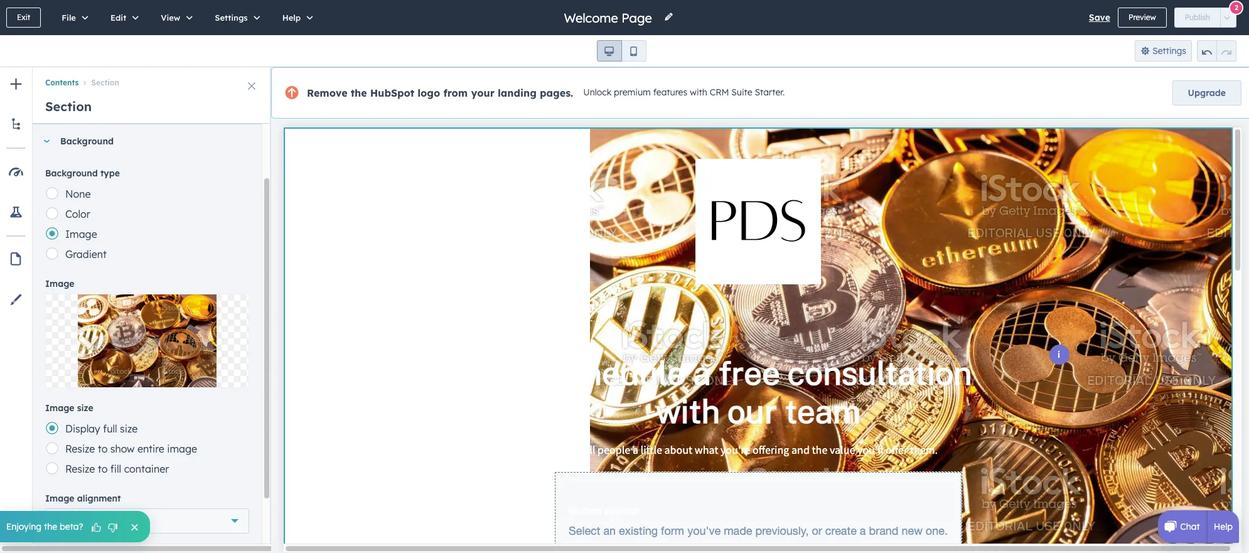 Task type: describe. For each thing, give the bounding box(es) containing it.
image size element
[[45, 418, 249, 479]]

view
[[161, 13, 180, 23]]

background type
[[45, 168, 120, 179]]

file button
[[48, 0, 97, 35]]

unlock premium features with crm suite starter.
[[584, 87, 785, 98]]

close image
[[248, 82, 256, 90]]

thumbsup image
[[91, 522, 102, 534]]

crm
[[710, 87, 729, 98]]

file
[[62, 13, 76, 23]]

premium
[[614, 87, 651, 98]]

1 vertical spatial help
[[1214, 521, 1233, 533]]

image up display
[[45, 403, 74, 414]]

right
[[73, 515, 95, 527]]

features
[[654, 87, 688, 98]]

save button
[[1089, 10, 1111, 25]]

edit button
[[97, 0, 148, 35]]

1 vertical spatial size
[[120, 423, 138, 435]]

save
[[1089, 12, 1111, 23]]

edit
[[110, 13, 126, 23]]

resize for resize to fill container
[[65, 463, 95, 475]]

landing
[[498, 87, 537, 99]]

0 horizontal spatial settings
[[215, 13, 248, 23]]

chat
[[1181, 521, 1201, 533]]

image up top-
[[45, 493, 74, 504]]

none
[[65, 188, 91, 200]]

to for fill
[[98, 463, 108, 475]]

image down "gradient"
[[45, 278, 74, 289]]

fill
[[110, 463, 121, 475]]

display full size
[[65, 423, 138, 435]]

replace button
[[45, 294, 249, 388]]

publish button
[[1175, 8, 1221, 28]]

display
[[65, 423, 100, 435]]

logo
[[418, 87, 440, 99]]

contents button
[[45, 78, 79, 88]]

view button
[[148, 0, 202, 35]]

caret image
[[43, 140, 50, 143]]

1 group from the left
[[597, 40, 646, 62]]

upgrade
[[1188, 87, 1226, 99]]

background button
[[33, 124, 249, 158]]

background for background type
[[45, 168, 98, 179]]

publish group
[[1175, 8, 1237, 28]]

1 vertical spatial section
[[45, 99, 92, 114]]

enjoying the beta?
[[6, 521, 83, 533]]

help inside button
[[282, 13, 301, 23]]



Task type: vqa. For each thing, say whether or not it's contained in the screenshot.
your
yes



Task type: locate. For each thing, give the bounding box(es) containing it.
0 vertical spatial resize
[[65, 443, 95, 455]]

1 horizontal spatial size
[[120, 423, 138, 435]]

the
[[351, 87, 367, 99], [44, 521, 57, 533]]

1 horizontal spatial settings
[[1153, 45, 1187, 57]]

show
[[110, 443, 135, 455]]

1 horizontal spatial settings button
[[1135, 40, 1193, 62]]

0 vertical spatial settings
[[215, 13, 248, 23]]

to for show
[[98, 443, 108, 455]]

remove the hubspot logo from your landing pages.
[[307, 87, 573, 99]]

0 vertical spatial size
[[77, 403, 93, 414]]

resize down display
[[65, 443, 95, 455]]

settings
[[215, 13, 248, 23], [1153, 45, 1187, 57]]

background up the none
[[45, 168, 98, 179]]

entire
[[137, 443, 164, 455]]

1 vertical spatial settings button
[[1135, 40, 1193, 62]]

to left show at the left bottom of page
[[98, 443, 108, 455]]

2 group from the left
[[1198, 40, 1237, 62]]

1 vertical spatial background
[[45, 168, 98, 179]]

color
[[65, 208, 90, 220]]

preview button
[[1118, 8, 1167, 28]]

image down color
[[65, 228, 97, 241]]

background for background
[[60, 136, 114, 147]]

thumbsdown image
[[107, 522, 118, 534]]

contents
[[45, 78, 79, 88]]

1 horizontal spatial group
[[1198, 40, 1237, 62]]

image
[[167, 443, 197, 455]]

settings right view 'button'
[[215, 13, 248, 23]]

resize to show entire image
[[65, 443, 197, 455]]

top-
[[52, 515, 73, 527]]

background inside dropdown button
[[60, 136, 114, 147]]

group
[[597, 40, 646, 62], [1198, 40, 1237, 62]]

top-right button
[[45, 509, 249, 534]]

0 vertical spatial the
[[351, 87, 367, 99]]

group down publish "group"
[[1198, 40, 1237, 62]]

0 horizontal spatial group
[[597, 40, 646, 62]]

0 vertical spatial section
[[91, 78, 119, 88]]

0 vertical spatial to
[[98, 443, 108, 455]]

alignment
[[77, 493, 121, 504]]

section
[[91, 78, 119, 88], [45, 99, 92, 114]]

pages.
[[540, 87, 573, 99]]

section right contents button
[[91, 78, 119, 88]]

image size
[[45, 403, 93, 414]]

replace
[[131, 335, 164, 347]]

2 to from the top
[[98, 463, 108, 475]]

section button
[[79, 78, 119, 88]]

navigation containing contents
[[33, 67, 271, 90]]

resize up image alignment
[[65, 463, 95, 475]]

1 resize from the top
[[65, 443, 95, 455]]

starter.
[[755, 87, 785, 98]]

0 vertical spatial background
[[60, 136, 114, 147]]

the inside button
[[44, 521, 57, 533]]

container
[[124, 463, 169, 475]]

the for hubspot
[[351, 87, 367, 99]]

1 vertical spatial the
[[44, 521, 57, 533]]

1 horizontal spatial the
[[351, 87, 367, 99]]

upgrade link
[[1173, 80, 1242, 105]]

image alignment
[[45, 493, 121, 504]]

0 vertical spatial settings button
[[202, 0, 269, 35]]

exit link
[[6, 8, 41, 28]]

group up premium
[[597, 40, 646, 62]]

suite
[[732, 87, 753, 98]]

publish
[[1185, 13, 1211, 22]]

type
[[100, 168, 120, 179]]

background
[[60, 136, 114, 147], [45, 168, 98, 179]]

enjoying the beta? button
[[0, 511, 150, 543]]

size right full
[[120, 423, 138, 435]]

help button
[[269, 0, 322, 35]]

enjoying
[[6, 521, 42, 533]]

size
[[77, 403, 93, 414], [120, 423, 138, 435]]

settings down preview button
[[1153, 45, 1187, 57]]

remove
[[307, 87, 348, 99]]

gradient
[[65, 248, 107, 261]]

1 to from the top
[[98, 443, 108, 455]]

exit
[[17, 13, 30, 22]]

beta?
[[60, 521, 83, 533]]

full
[[103, 423, 117, 435]]

navigation
[[33, 67, 271, 90]]

hubspot
[[370, 87, 415, 99]]

0 horizontal spatial size
[[77, 403, 93, 414]]

from
[[444, 87, 468, 99]]

background up background type in the top left of the page
[[60, 136, 114, 147]]

with
[[690, 87, 708, 98]]

your
[[471, 87, 495, 99]]

0 horizontal spatial settings button
[[202, 0, 269, 35]]

unlock
[[584, 87, 612, 98]]

None field
[[563, 9, 657, 26]]

the left beta?
[[44, 521, 57, 533]]

resize to fill container
[[65, 463, 169, 475]]

to left fill
[[98, 463, 108, 475]]

image
[[65, 228, 97, 241], [45, 278, 74, 289], [45, 403, 74, 414], [45, 493, 74, 504]]

preview
[[1129, 13, 1157, 22]]

1 horizontal spatial help
[[1214, 521, 1233, 533]]

0 vertical spatial help
[[282, 13, 301, 23]]

1 vertical spatial to
[[98, 463, 108, 475]]

1 vertical spatial settings
[[1153, 45, 1187, 57]]

top-right
[[52, 515, 95, 527]]

2
[[1235, 3, 1239, 12]]

to
[[98, 443, 108, 455], [98, 463, 108, 475]]

0 horizontal spatial help
[[282, 13, 301, 23]]

1 vertical spatial resize
[[65, 463, 95, 475]]

settings button
[[202, 0, 269, 35], [1135, 40, 1193, 62]]

0 horizontal spatial the
[[44, 521, 57, 533]]

resize for resize to show entire image
[[65, 443, 95, 455]]

size up display
[[77, 403, 93, 414]]

help
[[282, 13, 301, 23], [1214, 521, 1233, 533]]

the for beta?
[[44, 521, 57, 533]]

2 resize from the top
[[65, 463, 95, 475]]

resize
[[65, 443, 95, 455], [65, 463, 95, 475]]

the right the remove
[[351, 87, 367, 99]]

section down 'contents'
[[45, 99, 92, 114]]



